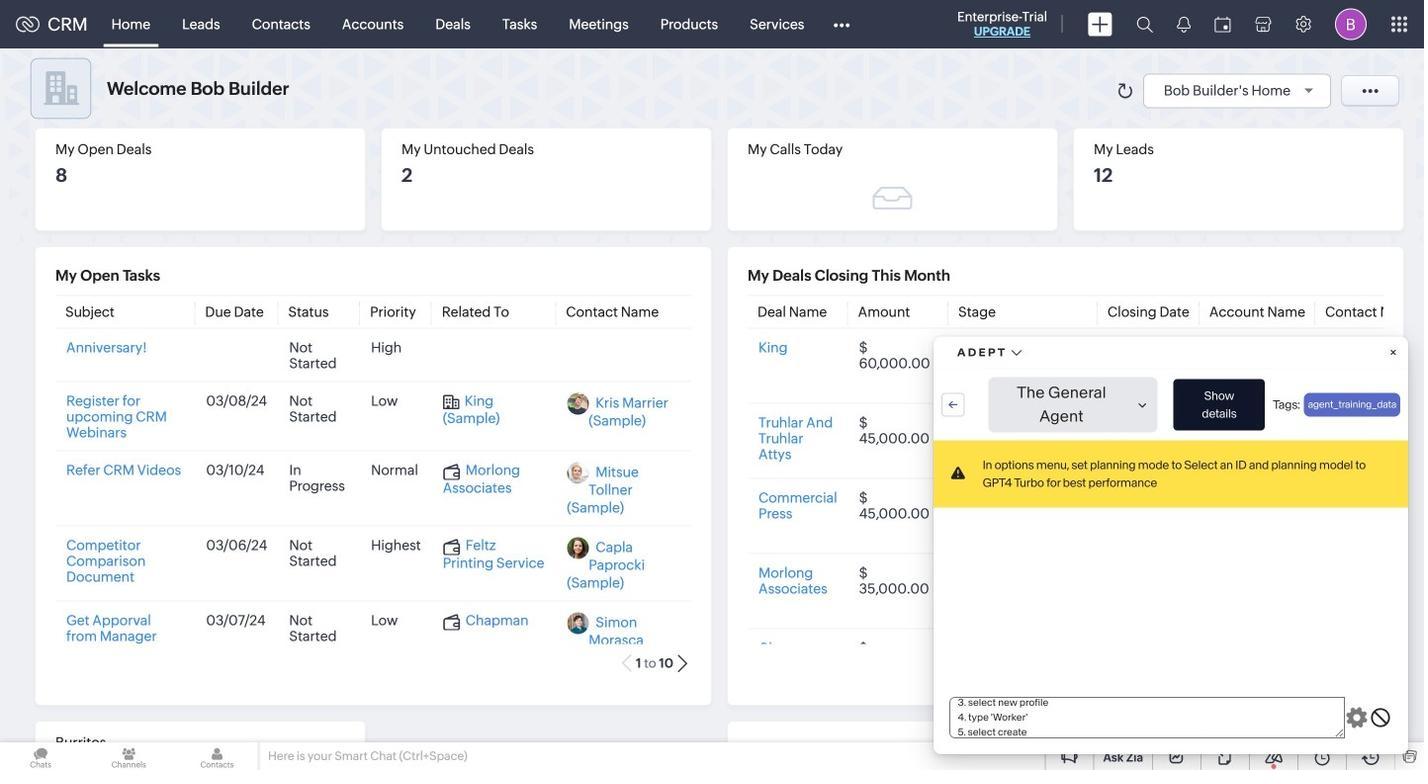 Task type: locate. For each thing, give the bounding box(es) containing it.
None field
[[15, 129, 242, 162]]

1 vertical spatial search text field
[[304, 183, 500, 215]]

logo image
[[16, 16, 40, 32]]

0 horizontal spatial search text field
[[16, 130, 241, 161]]

profile image
[[1336, 8, 1368, 40]]

profile element
[[1324, 0, 1379, 48]]

1 region from the top
[[0, 209, 257, 372]]

1 horizontal spatial search text field
[[304, 183, 500, 215]]

signals element
[[1166, 0, 1203, 48]]

help image
[[1379, 80, 1419, 134]]

search image
[[1137, 16, 1154, 33]]

region
[[0, 209, 257, 372], [0, 409, 257, 771]]

0 vertical spatial region
[[0, 209, 257, 372]]

1 vertical spatial region
[[0, 409, 257, 771]]

Search text field
[[16, 130, 241, 161], [304, 183, 500, 215]]

search element
[[1125, 0, 1166, 48]]

create menu element
[[1077, 0, 1125, 48]]



Task type: vqa. For each thing, say whether or not it's contained in the screenshot.
1st REGION
yes



Task type: describe. For each thing, give the bounding box(es) containing it.
channels image
[[88, 743, 170, 771]]

0 vertical spatial search text field
[[16, 130, 241, 161]]

contacts image
[[177, 743, 258, 771]]

create menu image
[[1088, 12, 1113, 36]]

2 region from the top
[[0, 409, 257, 771]]

signals image
[[1178, 16, 1191, 33]]

chats image
[[0, 743, 81, 771]]

calendar image
[[1215, 16, 1232, 32]]

Other Modules field
[[821, 8, 863, 40]]



